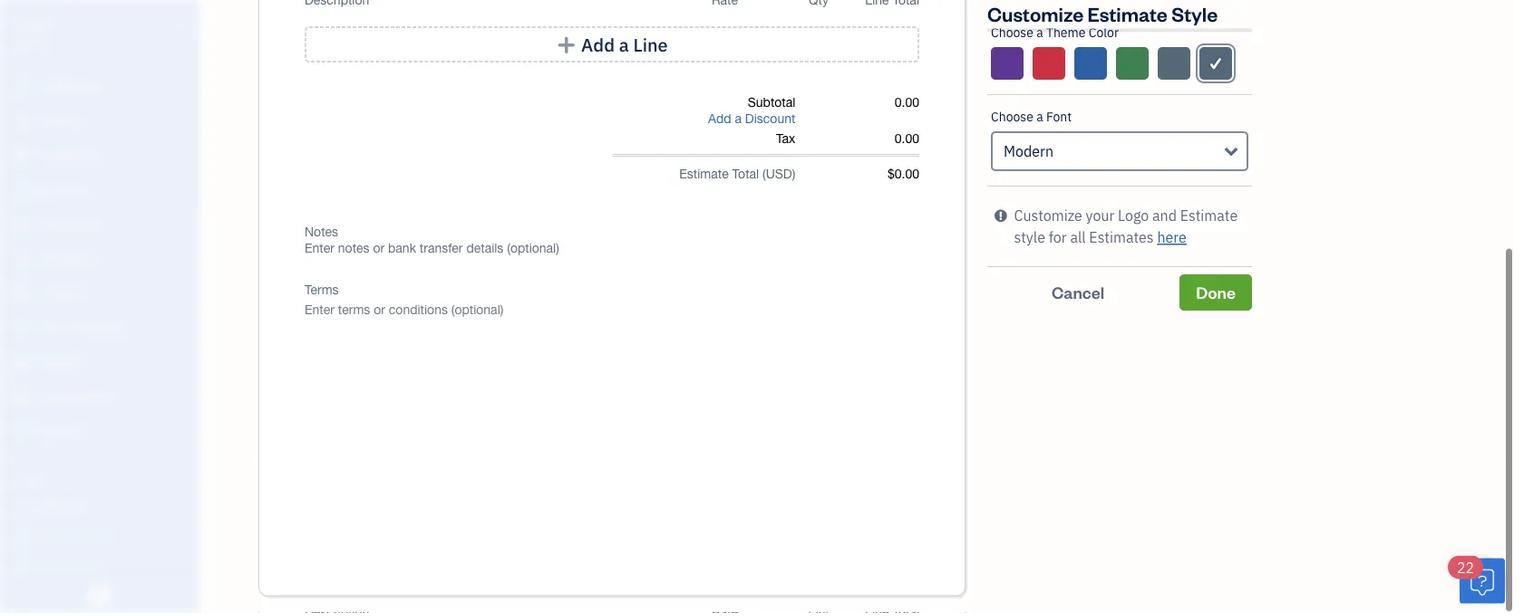 Task type: describe. For each thing, give the bounding box(es) containing it.
bank connections image
[[14, 557, 194, 571]]

apple
[[15, 16, 53, 35]]

1 horizontal spatial estimate
[[1087, 1, 1168, 27]]

done
[[1196, 283, 1236, 305]]

total
[[732, 168, 759, 183]]

a inside subtotal add a discount tax
[[735, 112, 742, 127]]

22
[[1457, 559, 1474, 578]]

$0.00
[[888, 168, 919, 183]]

money image
[[12, 354, 34, 373]]

22 button
[[1448, 557, 1505, 605]]

discount
[[745, 112, 795, 127]]

estimate image
[[12, 148, 34, 166]]

payment image
[[12, 217, 34, 235]]

and
[[1152, 208, 1177, 227]]

choose a theme color element
[[986, 12, 1253, 97]]

customize your logo and estimate style for all estimates
[[1014, 208, 1238, 248]]

customize for customize estimate style
[[987, 1, 1084, 27]]

cancel button
[[987, 276, 1169, 312]]

a for line
[[619, 34, 629, 58]]

chart image
[[12, 389, 34, 407]]

customize for customize your logo and estimate style for all estimates
[[1014, 208, 1082, 227]]

modern
[[1004, 143, 1053, 162]]

here link
[[1157, 229, 1187, 248]]

your
[[1086, 208, 1115, 227]]

freshbooks image
[[85, 585, 114, 607]]

theme
[[1046, 25, 1086, 42]]

add a line
[[581, 34, 668, 58]]

main element
[[0, 0, 245, 614]]

custom image
[[1207, 54, 1224, 76]]

report image
[[12, 423, 34, 442]]

terms
[[305, 284, 339, 299]]

subtotal add a discount tax
[[708, 96, 795, 147]]

customize estimate style
[[987, 1, 1218, 27]]

style
[[1171, 1, 1218, 27]]

expense image
[[12, 251, 34, 269]]

choose a font
[[991, 110, 1072, 126]]

add inside subtotal add a discount tax
[[708, 112, 731, 127]]

for
[[1049, 229, 1067, 248]]

a for font
[[1036, 110, 1043, 126]]

here
[[1157, 229, 1187, 248]]

items and services image
[[14, 528, 194, 542]]

choose a font element
[[987, 97, 1252, 188]]



Task type: locate. For each thing, give the bounding box(es) containing it.
estimate
[[1087, 1, 1168, 27], [679, 168, 729, 183], [1180, 208, 1238, 227]]

a left discount
[[735, 112, 742, 127]]

0 horizontal spatial add
[[581, 34, 615, 58]]

estimate up here link
[[1180, 208, 1238, 227]]

1 vertical spatial 0.00
[[895, 132, 919, 147]]

tax
[[776, 132, 795, 147]]

0 vertical spatial estimate
[[1087, 1, 1168, 27]]

add inside button
[[581, 34, 615, 58]]

apps image
[[14, 470, 194, 484]]

color
[[1089, 25, 1119, 42]]

dashboard image
[[12, 79, 34, 97]]

customize up for
[[1014, 208, 1082, 227]]

0 horizontal spatial estimate
[[679, 168, 729, 183]]

line
[[633, 34, 668, 58]]

estimate total ( usd )
[[679, 168, 795, 183]]

a
[[1036, 25, 1043, 42], [619, 34, 629, 58], [1036, 110, 1043, 126], [735, 112, 742, 127]]

choose up the modern
[[991, 110, 1033, 126]]

choose
[[991, 25, 1033, 42], [991, 110, 1033, 126]]

1 vertical spatial estimate
[[679, 168, 729, 183]]

plus image
[[556, 37, 577, 55]]

Terms text field
[[305, 303, 919, 320]]

0.00
[[895, 96, 919, 111], [895, 132, 919, 147]]

1 choose from the top
[[991, 25, 1033, 42]]

2 vertical spatial estimate
[[1180, 208, 1238, 227]]

add a line button
[[305, 28, 919, 64]]

(
[[762, 168, 766, 183]]

resource center badge image
[[1460, 559, 1505, 605]]

choose left theme
[[991, 25, 1033, 42]]

add
[[581, 34, 615, 58], [708, 112, 731, 127]]

1 horizontal spatial add
[[708, 112, 731, 127]]

choose for choose a theme color
[[991, 25, 1033, 42]]

add a discount button
[[708, 112, 795, 128]]

customize
[[987, 1, 1084, 27], [1014, 208, 1082, 227]]

logo
[[1118, 208, 1149, 227]]

2 0.00 from the top
[[895, 132, 919, 147]]

estimate inside customize your logo and estimate style for all estimates
[[1180, 208, 1238, 227]]

)
[[792, 168, 795, 183]]

team members image
[[14, 499, 194, 513]]

timer image
[[12, 320, 34, 338]]

1 vertical spatial customize
[[1014, 208, 1082, 227]]

choose a theme color
[[991, 25, 1119, 42]]

apple owner
[[15, 16, 53, 51]]

add right plus icon
[[581, 34, 615, 58]]

a left font
[[1036, 110, 1043, 126]]

notes
[[305, 226, 338, 241]]

a inside button
[[619, 34, 629, 58]]

choose for choose a font
[[991, 110, 1033, 126]]

style
[[1014, 229, 1045, 248]]

subtotal
[[748, 96, 795, 111]]

1 vertical spatial choose
[[991, 110, 1033, 126]]

Notes text field
[[305, 242, 919, 258]]

0 vertical spatial add
[[581, 34, 615, 58]]

invoice image
[[12, 182, 34, 200]]

exclamationcircle image
[[995, 206, 1007, 228]]

customize inside customize your logo and estimate style for all estimates
[[1014, 208, 1082, 227]]

done button
[[1180, 276, 1252, 312]]

0 vertical spatial customize
[[987, 1, 1084, 27]]

estimate left total
[[679, 168, 729, 183]]

owner
[[15, 36, 48, 51]]

cancel
[[1052, 283, 1104, 305]]

Font field
[[991, 133, 1248, 173]]

a left line
[[619, 34, 629, 58]]

0 vertical spatial choose
[[991, 25, 1033, 42]]

estimate right theme
[[1087, 1, 1168, 27]]

add left discount
[[708, 112, 731, 127]]

a for theme
[[1036, 25, 1043, 42]]

0 vertical spatial 0.00
[[895, 96, 919, 111]]

2 choose from the top
[[991, 110, 1033, 126]]

1 vertical spatial add
[[708, 112, 731, 127]]

customize left color
[[987, 1, 1084, 27]]

usd
[[766, 168, 792, 183]]

estimates
[[1089, 229, 1154, 248]]

1 0.00 from the top
[[895, 96, 919, 111]]

project image
[[12, 286, 34, 304]]

font
[[1046, 110, 1072, 126]]

all
[[1070, 229, 1086, 248]]

client image
[[12, 113, 34, 131]]

a left theme
[[1036, 25, 1043, 42]]

2 horizontal spatial estimate
[[1180, 208, 1238, 227]]



Task type: vqa. For each thing, say whether or not it's contained in the screenshot.
bottom Terry
no



